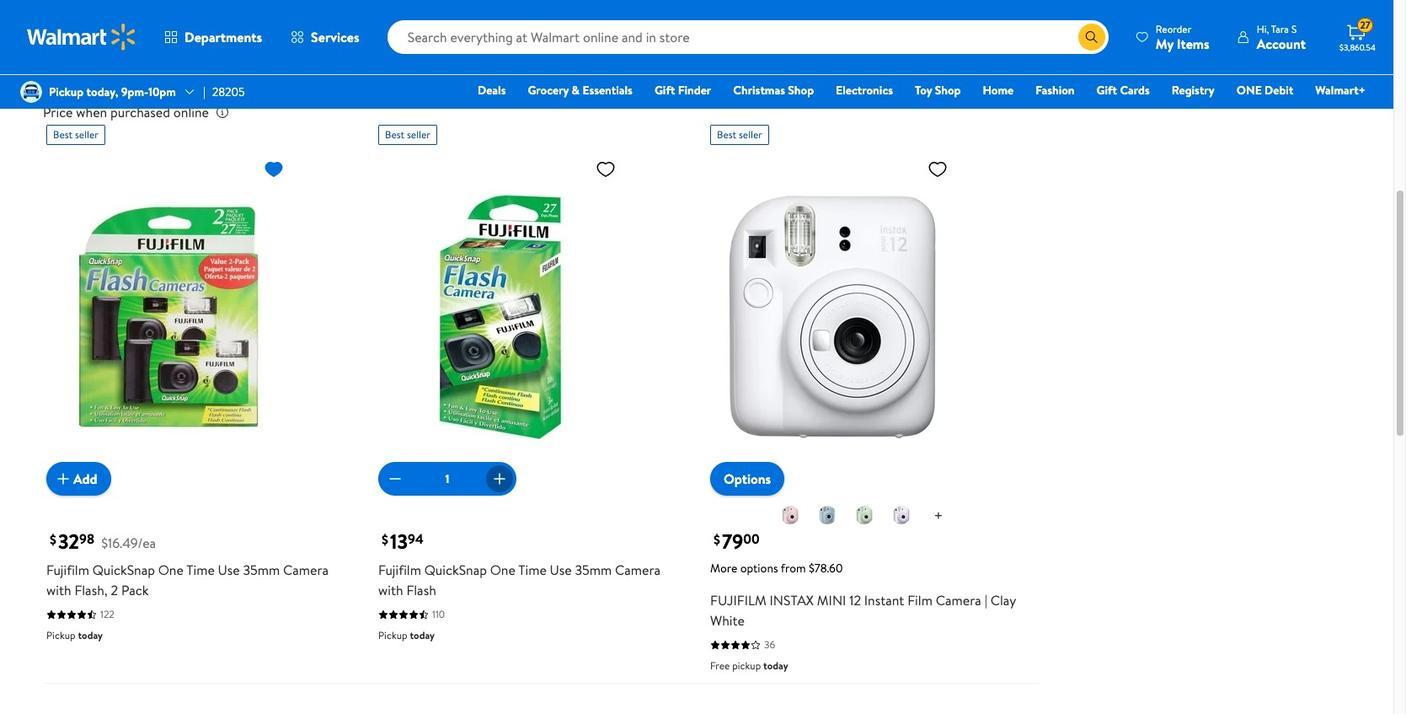 Task type: vqa. For each thing, say whether or not it's contained in the screenshot.
pickup today for $16.49/ea
yes



Task type: locate. For each thing, give the bounding box(es) containing it.
3 best from the left
[[717, 127, 737, 142]]

1
[[446, 471, 450, 487]]

one
[[158, 561, 184, 579], [490, 561, 516, 579]]

grocery & essentials link
[[520, 81, 641, 99]]

shop
[[788, 82, 814, 99], [935, 82, 961, 99]]

best for 79
[[717, 127, 737, 142]]

finder up when
[[76, 68, 124, 90]]

sort and filter section element
[[23, 0, 1372, 54]]

1 quicksnap from the left
[[93, 561, 155, 579]]

2 35mm from the left
[[575, 561, 612, 579]]

grocery & essentials
[[528, 82, 633, 99]]

1 35mm from the left
[[243, 561, 280, 579]]

1 horizontal spatial 35mm
[[575, 561, 612, 579]]

best seller for 79
[[717, 127, 763, 142]]

options link
[[711, 462, 785, 496]]

$ for 13
[[382, 531, 389, 549]]

options
[[724, 470, 771, 488]]

3 $ from the left
[[714, 531, 721, 549]]

0 horizontal spatial today
[[78, 628, 103, 643]]

today for $16.49/ea
[[78, 628, 103, 643]]

$ left 32
[[50, 531, 56, 549]]

0 horizontal spatial $
[[50, 531, 56, 549]]

1 $ from the left
[[50, 531, 56, 549]]

blue image
[[817, 505, 838, 525]]

today down 122
[[78, 628, 103, 643]]

sort
[[1172, 18, 1197, 36]]

0 horizontal spatial |
[[203, 83, 205, 100]]

2 seller from the left
[[407, 127, 431, 142]]

2 horizontal spatial best
[[717, 127, 737, 142]]

1 time from the left
[[186, 561, 215, 579]]

christmas shop link
[[726, 81, 822, 99]]

fujifilm quicksnap one time use 35mm camera with flash
[[378, 561, 661, 600]]

2 horizontal spatial $
[[714, 531, 721, 549]]

finder for gift finder
[[678, 82, 712, 99]]

pickup today down 122
[[46, 628, 103, 643]]

seller for 13
[[407, 127, 431, 142]]

with left flash
[[378, 581, 403, 600]]

mini
[[817, 591, 847, 610]]

clear all
[[472, 19, 513, 35]]

1 horizontal spatial time
[[519, 561, 547, 579]]

search icon image
[[1086, 30, 1099, 44]]

finder down sort and filter section element
[[678, 82, 712, 99]]

$ inside $ 79 00
[[714, 531, 721, 549]]

+
[[935, 505, 944, 526]]

0 horizontal spatial quicksnap
[[93, 561, 155, 579]]

2 shop from the left
[[935, 82, 961, 99]]

1 shop from the left
[[788, 82, 814, 99]]

1 seller from the left
[[75, 127, 99, 142]]

deals
[[478, 82, 506, 99]]

28205
[[212, 83, 245, 100]]

1 horizontal spatial with
[[378, 581, 403, 600]]

Walmart Site-Wide search field
[[387, 20, 1109, 54]]

today down 110
[[410, 628, 435, 643]]

1 horizontal spatial one
[[490, 561, 516, 579]]

1 horizontal spatial quicksnap
[[425, 561, 487, 579]]

35mm inside $ 32 98 $16.49/ea fujifilm quicksnap one time use 35mm camera with flash, 2 pack
[[243, 561, 280, 579]]

3 seller from the left
[[739, 127, 763, 142]]

2 time from the left
[[519, 561, 547, 579]]

2 with from the left
[[378, 581, 403, 600]]

fujifilm down 32
[[46, 561, 89, 579]]

fashion
[[1036, 82, 1075, 99]]

12
[[850, 591, 862, 610]]

finder for gift finder (3)
[[76, 68, 124, 90]]

cards
[[1121, 82, 1150, 99]]

0 horizontal spatial fujifilm
[[46, 561, 89, 579]]

fujifilm down 13
[[378, 561, 421, 579]]

fujifilm quicksnap one time use 35mm camera with flash, 2 pack image
[[46, 152, 291, 482]]

0 horizontal spatial one
[[158, 561, 184, 579]]

 image
[[20, 81, 42, 103]]

2 horizontal spatial seller
[[739, 127, 763, 142]]

1 horizontal spatial shop
[[935, 82, 961, 99]]

services button
[[277, 17, 374, 57]]

gift finder
[[655, 82, 712, 99]]

2 one from the left
[[490, 561, 516, 579]]

$ inside $ 13 94
[[382, 531, 389, 549]]

camera for fujifilm instax mini 12 instant film camera | clay white
[[936, 591, 982, 610]]

free
[[711, 659, 730, 673]]

finder inside 'link'
[[678, 82, 712, 99]]

increase quantity fujifilm quicksnap one time use 35mm camera with flash, current quantity 1 image
[[490, 469, 510, 489]]

quicksnap up 2
[[93, 561, 155, 579]]

2 horizontal spatial today
[[764, 659, 789, 673]]

2 use from the left
[[550, 561, 572, 579]]

today
[[78, 628, 103, 643], [410, 628, 435, 643], [764, 659, 789, 673]]

fujifilm inside fujifilm quicksnap one time use 35mm camera with flash
[[378, 561, 421, 579]]

instant
[[865, 591, 905, 610]]

pickup for $16.49/ea
[[46, 628, 75, 643]]

time inside $ 32 98 $16.49/ea fujifilm quicksnap one time use 35mm camera with flash, 2 pack
[[186, 561, 215, 579]]

0 horizontal spatial time
[[186, 561, 215, 579]]

1 fujifilm from the left
[[46, 561, 89, 579]]

0 horizontal spatial seller
[[75, 127, 99, 142]]

$ left "79" in the bottom of the page
[[714, 531, 721, 549]]

clear
[[472, 19, 499, 35]]

free pickup today
[[711, 659, 789, 673]]

2 horizontal spatial camera
[[936, 591, 982, 610]]

1 horizontal spatial best
[[385, 127, 405, 142]]

$
[[50, 531, 56, 549], [382, 531, 389, 549], [714, 531, 721, 549]]

Search search field
[[387, 20, 1109, 54]]

1 horizontal spatial seller
[[407, 127, 431, 142]]

add
[[73, 470, 97, 488]]

1 horizontal spatial camera
[[615, 561, 661, 579]]

3 best seller from the left
[[717, 127, 763, 142]]

add to cart image
[[53, 469, 73, 489]]

pickup today
[[46, 628, 103, 643], [378, 628, 435, 643]]

$ 32 98 $16.49/ea fujifilm quicksnap one time use 35mm camera with flash, 2 pack
[[46, 527, 329, 600]]

2 fujifilm from the left
[[378, 561, 421, 579]]

quicksnap inside fujifilm quicksnap one time use 35mm camera with flash
[[425, 561, 487, 579]]

2 horizontal spatial best seller
[[717, 127, 763, 142]]

gift left the "cards"
[[1097, 82, 1118, 99]]

| up online
[[203, 83, 205, 100]]

quicksnap up flash
[[425, 561, 487, 579]]

gift right essentials
[[655, 82, 676, 99]]

reorder
[[1156, 21, 1192, 36]]

1 best seller from the left
[[53, 127, 99, 142]]

deals link
[[470, 81, 514, 99]]

electronics
[[836, 82, 894, 99]]

toy
[[915, 82, 933, 99]]

0 horizontal spatial camera
[[283, 561, 329, 579]]

purple image
[[892, 505, 912, 525]]

seller
[[75, 127, 99, 142], [407, 127, 431, 142], [739, 127, 763, 142]]

gift finder link
[[647, 81, 719, 99]]

0 vertical spatial |
[[203, 83, 205, 100]]

0 horizontal spatial best
[[53, 127, 73, 142]]

filters
[[91, 19, 121, 35]]

time
[[186, 561, 215, 579], [519, 561, 547, 579]]

2 quicksnap from the left
[[425, 561, 487, 579]]

2 pickup today from the left
[[378, 628, 435, 643]]

pickup
[[49, 83, 84, 100], [46, 628, 75, 643], [378, 628, 408, 643]]

walmart+
[[1316, 82, 1366, 99]]

fashion link
[[1029, 81, 1083, 99]]

2 best from the left
[[385, 127, 405, 142]]

camera inside fujifilm instax mini 12 instant film camera | clay white
[[936, 591, 982, 610]]

pickup today down 110
[[378, 628, 435, 643]]

best seller
[[53, 127, 99, 142], [385, 127, 431, 142], [717, 127, 763, 142]]

0 horizontal spatial with
[[46, 581, 71, 600]]

| left the clay
[[985, 591, 988, 610]]

pickup up price
[[49, 83, 84, 100]]

27
[[1361, 18, 1372, 32]]

s
[[1292, 21, 1298, 36]]

fujifilm
[[711, 591, 767, 610]]

tara
[[1272, 21, 1290, 36]]

0 horizontal spatial finder
[[76, 68, 124, 90]]

1 horizontal spatial fujifilm
[[378, 561, 421, 579]]

1 vertical spatial |
[[985, 591, 988, 610]]

+ button
[[921, 503, 957, 530]]

0 horizontal spatial shop
[[788, 82, 814, 99]]

0 horizontal spatial use
[[218, 561, 240, 579]]

gift up price
[[43, 68, 72, 90]]

1 pickup today from the left
[[46, 628, 103, 643]]

1 best from the left
[[53, 127, 73, 142]]

with left flash,
[[46, 581, 71, 600]]

pickup down flash
[[378, 628, 408, 643]]

0 horizontal spatial 35mm
[[243, 561, 280, 579]]

gift finder (3)
[[43, 68, 144, 90]]

shop for toy shop
[[935, 82, 961, 99]]

13
[[390, 527, 408, 556]]

1 horizontal spatial pickup today
[[378, 628, 435, 643]]

$ for 79
[[714, 531, 721, 549]]

best for 13
[[385, 127, 405, 142]]

$ inside $ 32 98 $16.49/ea fujifilm quicksnap one time use 35mm camera with flash, 2 pack
[[50, 531, 56, 549]]

departments button
[[150, 17, 277, 57]]

0 horizontal spatial gift
[[43, 68, 72, 90]]

1 horizontal spatial today
[[410, 628, 435, 643]]

2 best seller from the left
[[385, 127, 431, 142]]

98
[[79, 530, 95, 548]]

1 horizontal spatial gift
[[655, 82, 676, 99]]

camera inside fujifilm quicksnap one time use 35mm camera with flash
[[615, 561, 661, 579]]

camera inside $ 32 98 $16.49/ea fujifilm quicksnap one time use 35mm camera with flash, 2 pack
[[283, 561, 329, 579]]

1 horizontal spatial finder
[[678, 82, 712, 99]]

shop right "toy"
[[935, 82, 961, 99]]

pickup today for 13
[[378, 628, 435, 643]]

1 horizontal spatial |
[[985, 591, 988, 610]]

shop inside 'link'
[[935, 82, 961, 99]]

1 horizontal spatial $
[[382, 531, 389, 549]]

reorder my items
[[1156, 21, 1210, 53]]

0 horizontal spatial pickup today
[[46, 628, 103, 643]]

when
[[76, 103, 107, 122]]

gift for gift finder
[[655, 82, 676, 99]]

finder
[[76, 68, 124, 90], [678, 82, 712, 99]]

quicksnap inside $ 32 98 $16.49/ea fujifilm quicksnap one time use 35mm camera with flash, 2 pack
[[93, 561, 155, 579]]

00
[[744, 530, 760, 548]]

2 $ from the left
[[382, 531, 389, 549]]

pickup
[[733, 659, 761, 673]]

$ 79 00
[[714, 527, 760, 556]]

10pm
[[148, 83, 176, 100]]

1 use from the left
[[218, 561, 240, 579]]

1 one from the left
[[158, 561, 184, 579]]

2 horizontal spatial gift
[[1097, 82, 1118, 99]]

&
[[572, 82, 580, 99]]

$3,860.54
[[1340, 41, 1377, 53]]

today,
[[86, 83, 118, 100]]

remove from favorites list, fujifilm quicksnap one time use 35mm camera with flash, 2 pack image
[[264, 159, 284, 180]]

1 horizontal spatial best seller
[[385, 127, 431, 142]]

today down 36
[[764, 659, 789, 673]]

0 horizontal spatial best seller
[[53, 127, 99, 142]]

gift inside 'link'
[[655, 82, 676, 99]]

$78.60
[[809, 560, 843, 577]]

$ left 13
[[382, 531, 389, 549]]

1 horizontal spatial use
[[550, 561, 572, 579]]

pickup down flash,
[[46, 628, 75, 643]]

best
[[53, 127, 73, 142], [385, 127, 405, 142], [717, 127, 737, 142]]

with inside $ 32 98 $16.49/ea fujifilm quicksnap one time use 35mm camera with flash, 2 pack
[[46, 581, 71, 600]]

use inside $ 32 98 $16.49/ea fujifilm quicksnap one time use 35mm camera with flash, 2 pack
[[218, 561, 240, 579]]

1 with from the left
[[46, 581, 71, 600]]

shop right christmas
[[788, 82, 814, 99]]



Task type: describe. For each thing, give the bounding box(es) containing it.
pickup for 13
[[378, 628, 408, 643]]

pickup today, 9pm-10pm
[[49, 83, 176, 100]]

gift for gift finder (3)
[[43, 68, 72, 90]]

decrease quantity fujifilm quicksnap one time use 35mm camera with flash, current quantity 1 image
[[385, 469, 405, 489]]

$ 13 94
[[382, 527, 424, 556]]

best for $16.49/ea
[[53, 127, 73, 142]]

walmart image
[[27, 24, 137, 51]]

legal information image
[[216, 106, 229, 119]]

blossom pink image
[[780, 505, 800, 525]]

camera for fujifilm quicksnap one time use 35mm camera with flash
[[615, 561, 661, 579]]

items
[[1178, 34, 1210, 53]]

price when purchased online
[[43, 103, 209, 122]]

departments
[[185, 28, 262, 46]]

(3)
[[128, 71, 144, 90]]

white
[[711, 611, 745, 630]]

green image
[[854, 505, 875, 525]]

toy shop
[[915, 82, 961, 99]]

best seller for $16.49/ea
[[53, 127, 99, 142]]

today for 13
[[410, 628, 435, 643]]

christmas shop
[[734, 82, 814, 99]]

flash
[[407, 581, 436, 600]]

with inside fujifilm quicksnap one time use 35mm camera with flash
[[378, 581, 403, 600]]

| inside fujifilm instax mini 12 instant film camera | clay white
[[985, 591, 988, 610]]

9pm-
[[121, 83, 148, 100]]

from
[[781, 560, 806, 577]]

options
[[741, 560, 779, 577]]

add to favorites list, fujifilm instax mini 12 instant film camera | clay white image
[[928, 159, 948, 180]]

all filters (2) button
[[43, 14, 157, 41]]

time inside fujifilm quicksnap one time use 35mm camera with flash
[[519, 561, 547, 579]]

toy shop link
[[908, 81, 969, 99]]

clay
[[991, 591, 1017, 610]]

walmart+ link
[[1309, 81, 1374, 99]]

gift cards link
[[1090, 81, 1158, 99]]

fujifilm instax mini 12 instant film camera | clay white
[[711, 591, 1017, 630]]

add button
[[46, 462, 111, 496]]

pack
[[121, 581, 149, 600]]

hi, tara s account
[[1257, 21, 1307, 53]]

debit
[[1265, 82, 1294, 99]]

film
[[908, 591, 933, 610]]

my
[[1156, 34, 1174, 53]]

one inside $ 32 98 $16.49/ea fujifilm quicksnap one time use 35mm camera with flash, 2 pack
[[158, 561, 184, 579]]

add to favorites list, fujifilm quicksnap one time use 35mm camera with flash image
[[596, 159, 616, 180]]

| 28205
[[203, 83, 245, 100]]

fujifilm quicksnap one time use 35mm camera with flash image
[[378, 152, 623, 482]]

shop for christmas shop
[[788, 82, 814, 99]]

110
[[432, 607, 445, 621]]

by
[[1201, 18, 1215, 36]]

registry
[[1172, 82, 1215, 99]]

services
[[311, 28, 360, 46]]

account
[[1257, 34, 1307, 53]]

fujifilm inside $ 32 98 $16.49/ea fujifilm quicksnap one time use 35mm camera with flash, 2 pack
[[46, 561, 89, 579]]

gift for gift cards
[[1097, 82, 1118, 99]]

all filters (2)
[[75, 19, 138, 35]]

one
[[1237, 82, 1263, 99]]

one debit
[[1237, 82, 1294, 99]]

more options from $78.60
[[711, 560, 843, 577]]

more
[[711, 560, 738, 577]]

2
[[111, 581, 118, 600]]

clear all button
[[465, 14, 520, 41]]

seller for $16.49/ea
[[75, 127, 99, 142]]

122
[[100, 607, 114, 621]]

price
[[43, 103, 73, 122]]

(2)
[[124, 19, 138, 35]]

36
[[765, 637, 776, 652]]

gift cards
[[1097, 82, 1150, 99]]

35mm inside fujifilm quicksnap one time use 35mm camera with flash
[[575, 561, 612, 579]]

all
[[75, 19, 89, 35]]

94
[[408, 530, 424, 548]]

registry link
[[1165, 81, 1223, 99]]

online
[[173, 103, 209, 122]]

one debit link
[[1230, 81, 1302, 99]]

best seller for 13
[[385, 127, 431, 142]]

use inside fujifilm quicksnap one time use 35mm camera with flash
[[550, 561, 572, 579]]

pickup today for $16.49/ea
[[46, 628, 103, 643]]

instax
[[770, 591, 814, 610]]

one inside fujifilm quicksnap one time use 35mm camera with flash
[[490, 561, 516, 579]]

hi,
[[1257, 21, 1270, 36]]

electronics link
[[829, 81, 901, 99]]

home
[[983, 82, 1014, 99]]

flash,
[[75, 581, 108, 600]]

fujifilm instax mini 12 instant film camera | clay white image
[[711, 152, 955, 482]]

79
[[722, 527, 744, 556]]

$ for 32
[[50, 531, 56, 549]]

home link
[[976, 81, 1022, 99]]

grocery
[[528, 82, 569, 99]]

seller for 79
[[739, 127, 763, 142]]

essentials
[[583, 82, 633, 99]]

sort by
[[1172, 18, 1215, 36]]

christmas
[[734, 82, 786, 99]]

purchased
[[110, 103, 170, 122]]



